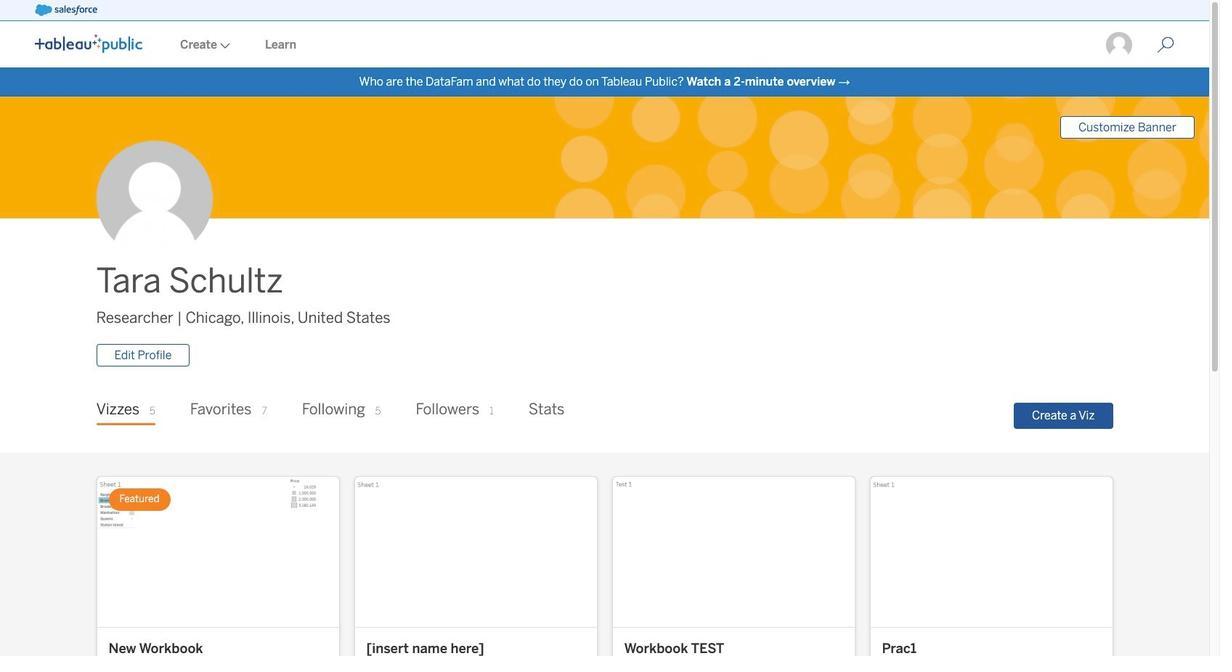 Task type: describe. For each thing, give the bounding box(es) containing it.
tara.schultz image
[[1105, 31, 1134, 60]]

avatar image
[[96, 141, 212, 257]]

4 workbook thumbnail image from the left
[[871, 477, 1112, 627]]

create image
[[217, 43, 230, 49]]

featured element
[[109, 489, 170, 511]]



Task type: locate. For each thing, give the bounding box(es) containing it.
2 workbook thumbnail image from the left
[[355, 477, 597, 627]]

workbook thumbnail image
[[97, 477, 339, 627], [355, 477, 597, 627], [613, 477, 855, 627], [871, 477, 1112, 627]]

3 workbook thumbnail image from the left
[[613, 477, 855, 627]]

1 workbook thumbnail image from the left
[[97, 477, 339, 627]]

go to search image
[[1140, 36, 1192, 54]]

logo image
[[35, 34, 142, 53]]

salesforce logo image
[[35, 4, 97, 16]]



Task type: vqa. For each thing, say whether or not it's contained in the screenshot.
leftmost Add Favorite icon
no



